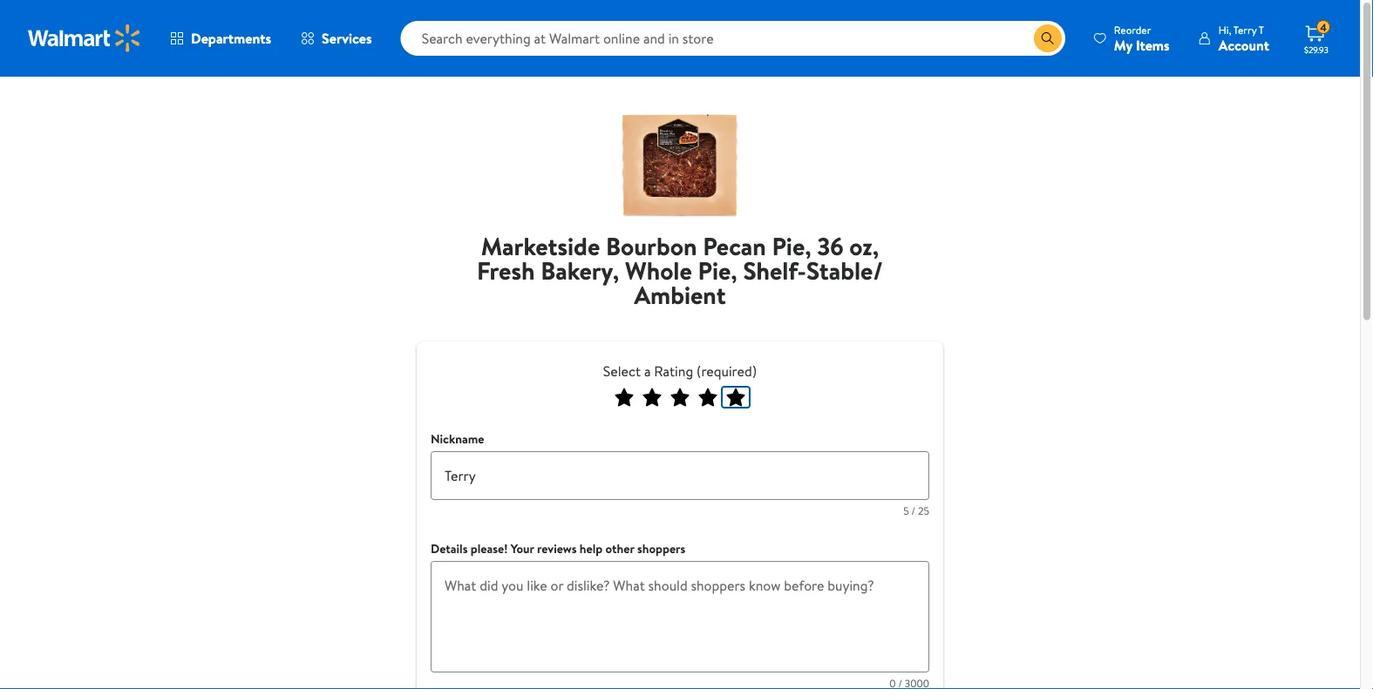 Task type: vqa. For each thing, say whether or not it's contained in the screenshot.
Details please! Your reviews help other shoppers
yes



Task type: locate. For each thing, give the bounding box(es) containing it.
select
[[603, 362, 641, 381]]

36
[[817, 229, 844, 263]]

t
[[1259, 22, 1264, 37]]

reviews
[[537, 541, 577, 558]]

marketside
[[481, 229, 600, 263]]

terry
[[1234, 22, 1257, 37]]

a
[[644, 362, 651, 381]]

fresh
[[477, 253, 535, 287]]

Search search field
[[401, 21, 1065, 56]]

pie,
[[772, 229, 811, 263], [698, 253, 737, 287]]

4
[[1320, 20, 1327, 35]]

Nickname text field
[[431, 452, 929, 500]]

$29.93
[[1304, 44, 1329, 55]]

departments
[[191, 29, 271, 48]]

(required)
[[697, 362, 757, 381]]

select a rating (required)
[[603, 362, 757, 381]]

/
[[912, 504, 916, 518]]

other
[[606, 541, 634, 558]]

pie, left '36'
[[772, 229, 811, 263]]

details
[[431, 541, 468, 558]]

25
[[918, 504, 929, 518]]

rating
[[654, 362, 693, 381]]

pie, left shelf-
[[698, 253, 737, 287]]

shoppers
[[637, 541, 686, 558]]

oz,
[[849, 229, 879, 263]]

reorder
[[1114, 22, 1151, 37]]

Details please! Your reviews help other shoppers text field
[[431, 562, 929, 673]]

marketside bourbon pecan pie, 36 oz, fresh bakery, whole pie, shelf-stable/ ambient
[[477, 229, 883, 312]]

write a review for marketside bourbon pecan pie, 36 oz, fresh bakery, whole pie, shelf-stable/ ambient element
[[457, 229, 903, 321]]

search icon image
[[1041, 31, 1055, 45]]

bakery,
[[541, 253, 619, 287]]

5
[[903, 504, 909, 518]]

shelf-
[[743, 253, 806, 287]]

1 horizontal spatial pie,
[[772, 229, 811, 263]]

stable/
[[806, 253, 883, 287]]

5 / 25
[[903, 504, 929, 518]]

departments button
[[155, 17, 286, 59]]

hi, terry t account
[[1219, 22, 1269, 54]]



Task type: describe. For each thing, give the bounding box(es) containing it.
0 horizontal spatial pie,
[[698, 253, 737, 287]]

help
[[580, 541, 603, 558]]

my
[[1114, 35, 1133, 54]]

whole
[[625, 253, 692, 287]]

services button
[[286, 17, 387, 59]]

walmart image
[[28, 24, 141, 52]]

services
[[322, 29, 372, 48]]

hi,
[[1219, 22, 1231, 37]]

your
[[511, 541, 534, 558]]

ambient
[[634, 278, 726, 312]]

please!
[[471, 541, 508, 558]]

Walmart Site-Wide search field
[[401, 21, 1065, 56]]

reorder my items
[[1114, 22, 1170, 54]]

details please! your reviews help other shoppers
[[431, 541, 686, 558]]

account
[[1219, 35, 1269, 54]]

bourbon
[[606, 229, 697, 263]]

items
[[1136, 35, 1170, 54]]

pecan
[[703, 229, 766, 263]]

nickname
[[431, 431, 484, 448]]



